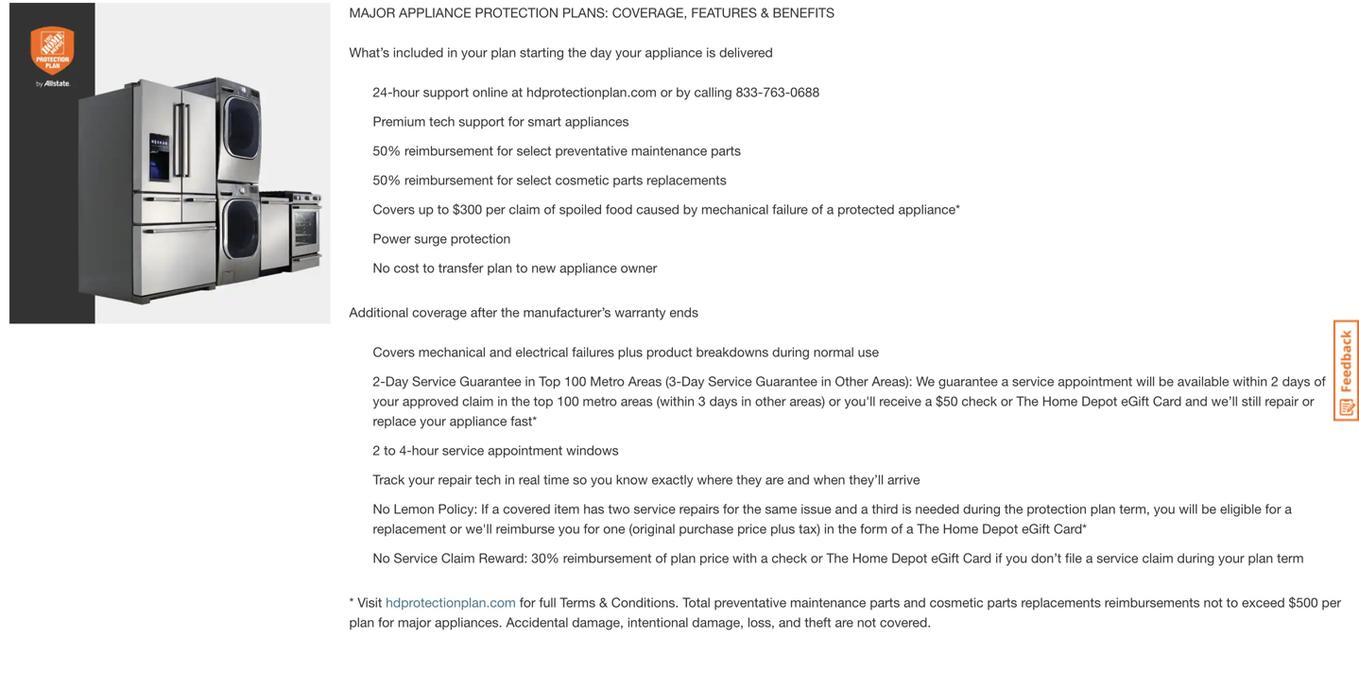 Task type: locate. For each thing, give the bounding box(es) containing it.
not left 'exceed'
[[1204, 594, 1223, 610]]

feedback link image
[[1334, 319, 1359, 422]]

select down 50% reimbursement for select preventative maintenance parts
[[517, 172, 552, 188]]

major appliance protection plans: coverage, features & benefits
[[349, 5, 835, 20]]

50% for 50% reimbursement for select cosmetic parts replacements
[[373, 172, 401, 188]]

maintenance inside for full terms & conditions. total preventative maintenance parts and cosmetic parts replacements reimbursements not to exceed $500 per plan for major appliances. accidental damage, intentional damage, loss, and theft are not covered.
[[790, 594, 866, 610]]

1 vertical spatial preventative
[[714, 594, 787, 610]]

know
[[616, 472, 648, 487]]

is inside no lemon policy: if a covered item has two service repairs for the same issue and a third is needed during the protection plan term, you will be eligible for a replacement or we'll reimburse you for one (original purchase price plus tax) in the form of a the home depot egift card*
[[902, 501, 912, 517]]

a right the form
[[906, 521, 914, 536]]

full
[[539, 594, 556, 610]]

benefits
[[773, 5, 835, 20]]

to inside for full terms & conditions. total preventative maintenance parts and cosmetic parts replacements reimbursements not to exceed $500 per plan for major appliances. accidental damage, intentional damage, loss, and theft are not covered.
[[1227, 594, 1238, 610]]

1 horizontal spatial the
[[917, 521, 939, 536]]

0 horizontal spatial repair
[[438, 472, 472, 487]]

0 vertical spatial support
[[423, 84, 469, 100]]

50%
[[373, 143, 401, 158], [373, 172, 401, 188]]

0 horizontal spatial &
[[599, 594, 608, 610]]

replacements inside for full terms & conditions. total preventative maintenance parts and cosmetic parts replacements reimbursements not to exceed $500 per plan for major appliances. accidental damage, intentional damage, loss, and theft are not covered.
[[1021, 594, 1101, 610]]

hour
[[393, 84, 419, 100], [412, 442, 439, 458]]

2 right "within"
[[1271, 373, 1279, 389]]

parts up food
[[613, 172, 643, 188]]

egift down needed
[[931, 550, 959, 566]]

1 horizontal spatial mechanical
[[701, 201, 769, 217]]

no left cost
[[373, 260, 390, 275]]

you right if on the bottom of page
[[1006, 550, 1028, 566]]

1 horizontal spatial plus
[[770, 521, 795, 536]]

covers for covers up to $300 per claim of spoiled food caused by mechanical failure of a protected appliance*
[[373, 201, 415, 217]]

guarantee up other at the bottom right
[[756, 373, 817, 389]]

card
[[1153, 393, 1182, 409], [963, 550, 992, 566]]

1 horizontal spatial appointment
[[1058, 373, 1133, 389]]

you'll
[[844, 393, 876, 409]]

1 vertical spatial depot
[[982, 521, 1018, 536]]

preventative up loss,
[[714, 594, 787, 610]]

are right theft
[[835, 614, 853, 630]]

2-day service guarantee in top 100 metro areas (3-day service guarantee in other areas): we guarantee a service appointment will be available within 2 days of your approved claim in the top 100 metro areas (within 3 days in other areas) or you'll receive a $50 check or the home depot egift card and we'll still repair or replace your appliance fast*
[[373, 373, 1326, 429]]

of inside 2-day service guarantee in top 100 metro areas (3-day service guarantee in other areas): we guarantee a service appointment will be available within 2 days of your approved claim in the top 100 metro areas (within 3 days in other areas) or you'll receive a $50 check or the home depot egift card and we'll still repair or replace your appliance fast*
[[1314, 373, 1326, 389]]

plan left "term," on the bottom
[[1091, 501, 1116, 517]]

or inside no lemon policy: if a covered item has two service repairs for the same issue and a third is needed during the protection plan term, you will be eligible for a replacement or we'll reimburse you for one (original purchase price plus tax) in the form of a the home depot egift card*
[[450, 521, 462, 536]]

per right $300 on the left top of the page
[[486, 201, 505, 217]]

protection up the card*
[[1027, 501, 1087, 517]]

0 horizontal spatial damage,
[[572, 614, 624, 630]]

support for online
[[423, 84, 469, 100]]

will inside 2-day service guarantee in top 100 metro areas (3-day service guarantee in other areas): we guarantee a service appointment will be available within 2 days of your approved claim in the top 100 metro areas (within 3 days in other areas) or you'll receive a $50 check or the home depot egift card and we'll still repair or replace your appliance fast*
[[1136, 373, 1155, 389]]

0 horizontal spatial be
[[1159, 373, 1174, 389]]

in inside no lemon policy: if a covered item has two service repairs for the same issue and a third is needed during the protection plan term, you will be eligible for a replacement or we'll reimburse you for one (original purchase price plus tax) in the form of a the home depot egift card*
[[824, 521, 834, 536]]

price inside no lemon policy: if a covered item has two service repairs for the same issue and a third is needed during the protection plan term, you will be eligible for a replacement or we'll reimburse you for one (original purchase price plus tax) in the form of a the home depot egift card*
[[737, 521, 767, 536]]

1 horizontal spatial will
[[1179, 501, 1198, 517]]

reimbursement up $300 on the left top of the page
[[405, 172, 493, 188]]

or down policy:
[[450, 521, 462, 536]]

a
[[827, 201, 834, 217], [1002, 373, 1009, 389], [925, 393, 932, 409], [492, 501, 499, 517], [861, 501, 868, 517], [1285, 501, 1292, 517], [906, 521, 914, 536], [761, 550, 768, 566], [1086, 550, 1093, 566]]

same
[[765, 501, 797, 517]]

0 vertical spatial &
[[761, 5, 769, 20]]

1 vertical spatial the
[[917, 521, 939, 536]]

form
[[860, 521, 888, 536]]

day up approved
[[385, 373, 408, 389]]

1 horizontal spatial are
[[835, 614, 853, 630]]

a right if
[[492, 501, 499, 517]]

0 vertical spatial be
[[1159, 373, 1174, 389]]

reimbursement down premium
[[405, 143, 493, 158]]

repair right still
[[1265, 393, 1299, 409]]

mechanical left failure
[[701, 201, 769, 217]]

1 vertical spatial protection
[[1027, 501, 1087, 517]]

no for no service claim reward: 30% reimbursement of plan price with a check or the home depot egift card if you don't file a service claim during your plan term
[[373, 550, 390, 566]]

plan inside for full terms & conditions. total preventative maintenance parts and cosmetic parts replacements reimbursements not to exceed $500 per plan for major appliances. accidental damage, intentional damage, loss, and theft are not covered.
[[349, 614, 375, 630]]

0 horizontal spatial price
[[700, 550, 729, 566]]

time
[[544, 472, 569, 487]]

depot inside 2-day service guarantee in top 100 metro areas (3-day service guarantee in other areas): we guarantee a service appointment will be available within 2 days of your approved claim in the top 100 metro areas (within 3 days in other areas) or you'll receive a $50 check or the home depot egift card and we'll still repair or replace your appliance fast*
[[1082, 393, 1118, 409]]

reimbursement for 50% reimbursement for select preventative maintenance parts
[[405, 143, 493, 158]]

covered
[[503, 501, 551, 517]]

a right the with
[[761, 550, 768, 566]]

2 horizontal spatial the
[[1017, 393, 1039, 409]]

cosmetic up spoiled
[[555, 172, 609, 188]]

1 covers from the top
[[373, 201, 415, 217]]

check down tax) at the right bottom of the page
[[772, 550, 807, 566]]

1 vertical spatial will
[[1179, 501, 1198, 517]]

is right third
[[902, 501, 912, 517]]

cosmetic up covered.
[[930, 594, 984, 610]]

service up (original
[[634, 501, 676, 517]]

1 no from the top
[[373, 260, 390, 275]]

purchase
[[679, 521, 734, 536]]

plan inside no lemon policy: if a covered item has two service repairs for the same issue and a third is needed during the protection plan term, you will be eligible for a replacement or we'll reimburse you for one (original purchase price plus tax) in the form of a the home depot egift card*
[[1091, 501, 1116, 517]]

0 horizontal spatial home
[[852, 550, 888, 566]]

top
[[539, 373, 561, 389]]

0 horizontal spatial will
[[1136, 373, 1155, 389]]

egift up don't
[[1022, 521, 1050, 536]]

will left available
[[1136, 373, 1155, 389]]

1 horizontal spatial price
[[737, 521, 767, 536]]

1 vertical spatial during
[[963, 501, 1001, 517]]

the inside no lemon policy: if a covered item has two service repairs for the same issue and a third is needed during the protection plan term, you will be eligible for a replacement or we'll reimburse you for one (original purchase price plus tax) in the form of a the home depot egift card*
[[917, 521, 939, 536]]

be inside no lemon policy: if a covered item has two service repairs for the same issue and a third is needed during the protection plan term, you will be eligible for a replacement or we'll reimburse you for one (original purchase price plus tax) in the form of a the home depot egift card*
[[1202, 501, 1217, 517]]

1 horizontal spatial replacements
[[1021, 594, 1101, 610]]

repair up policy:
[[438, 472, 472, 487]]

replacements
[[647, 172, 727, 188], [1021, 594, 1101, 610]]

0 horizontal spatial egift
[[931, 550, 959, 566]]

plan left "term"
[[1248, 550, 1273, 566]]

0 horizontal spatial is
[[706, 44, 716, 60]]

1 horizontal spatial damage,
[[692, 614, 744, 630]]

the down needed
[[917, 521, 939, 536]]

online
[[473, 84, 508, 100]]

0 vertical spatial during
[[772, 344, 810, 360]]

service
[[412, 373, 456, 389], [708, 373, 752, 389], [394, 550, 438, 566]]

the right needed
[[1005, 501, 1023, 517]]

replacements down file
[[1021, 594, 1101, 610]]

accidental
[[506, 614, 568, 630]]

reimbursement
[[405, 143, 493, 158], [405, 172, 493, 188], [563, 550, 652, 566]]

2 vertical spatial appliance
[[450, 413, 507, 429]]

&
[[761, 5, 769, 20], [599, 594, 608, 610]]

0 vertical spatial depot
[[1082, 393, 1118, 409]]

maintenance up covers up to $300 per claim of spoiled food caused by mechanical failure of a protected appliance*
[[631, 143, 707, 158]]

2 horizontal spatial depot
[[1082, 393, 1118, 409]]

*
[[349, 594, 354, 610]]

1 horizontal spatial check
[[962, 393, 997, 409]]

ends
[[670, 304, 698, 320]]

to
[[437, 201, 449, 217], [423, 260, 435, 275], [516, 260, 528, 275], [384, 442, 396, 458], [1227, 594, 1238, 610]]

a left protected
[[827, 201, 834, 217]]

1 horizontal spatial is
[[902, 501, 912, 517]]

2 vertical spatial depot
[[892, 550, 928, 566]]

per inside for full terms & conditions. total preventative maintenance parts and cosmetic parts replacements reimbursements not to exceed $500 per plan for major appliances. accidental damage, intentional damage, loss, and theft are not covered.
[[1322, 594, 1341, 610]]

1 vertical spatial mechanical
[[418, 344, 486, 360]]

2 covers from the top
[[373, 344, 415, 360]]

maintenance
[[631, 143, 707, 158], [790, 594, 866, 610]]

reimbursement down one
[[563, 550, 652, 566]]

hour down 'replace'
[[412, 442, 439, 458]]

hour up premium
[[393, 84, 419, 100]]

card left if on the bottom of page
[[963, 550, 992, 566]]

hdprotectionplan.com
[[527, 84, 657, 100], [386, 594, 516, 610]]

0 vertical spatial by
[[676, 84, 691, 100]]

of right failure
[[812, 201, 823, 217]]

loss,
[[748, 614, 775, 630]]

0 vertical spatial 100
[[564, 373, 586, 389]]

1 horizontal spatial days
[[1282, 373, 1311, 389]]

the inside 2-day service guarantee in top 100 metro areas (3-day service guarantee in other areas): we guarantee a service appointment will be available within 2 days of your approved claim in the top 100 metro areas (within 3 days in other areas) or you'll receive a $50 check or the home depot egift card and we'll still repair or replace your appliance fast*
[[1017, 393, 1039, 409]]

of right the form
[[891, 521, 903, 536]]

you
[[591, 472, 612, 487], [1154, 501, 1175, 517], [558, 521, 580, 536], [1006, 550, 1028, 566]]

1 50% from the top
[[373, 143, 401, 158]]

damage, down total
[[692, 614, 744, 630]]

1 vertical spatial covers
[[373, 344, 415, 360]]

are right they
[[766, 472, 784, 487]]

service
[[1012, 373, 1054, 389], [442, 442, 484, 458], [634, 501, 676, 517], [1097, 550, 1139, 566]]

appliance
[[399, 5, 471, 20]]

eligible
[[1220, 501, 1262, 517]]

covered.
[[880, 614, 931, 630]]

1 horizontal spatial day
[[681, 373, 705, 389]]

protection
[[475, 5, 559, 20]]

0 horizontal spatial mechanical
[[418, 344, 486, 360]]

covers up to $300 per claim of spoiled food caused by mechanical failure of a protected appliance*
[[373, 201, 960, 217]]

preventative down appliances
[[555, 143, 628, 158]]

0 vertical spatial appointment
[[1058, 373, 1133, 389]]

service up approved
[[412, 373, 456, 389]]

one
[[603, 521, 625, 536]]

0 vertical spatial per
[[486, 201, 505, 217]]

a left third
[[861, 501, 868, 517]]

your right day
[[615, 44, 641, 60]]

1 horizontal spatial card
[[1153, 393, 1182, 409]]

0 horizontal spatial plus
[[618, 344, 643, 360]]

mechanical
[[701, 201, 769, 217], [418, 344, 486, 360]]

& right terms
[[599, 594, 608, 610]]

2 horizontal spatial claim
[[1142, 550, 1174, 566]]

plus down the same
[[770, 521, 795, 536]]

2 damage, from the left
[[692, 614, 744, 630]]

available
[[1177, 373, 1229, 389]]

additional coverage after the manufacturer's warranty ends
[[349, 304, 698, 320]]

will inside no lemon policy: if a covered item has two service repairs for the same issue and a third is needed during the protection plan term, you will be eligible for a replacement or we'll reimburse you for one (original purchase price plus tax) in the form of a the home depot egift card*
[[1179, 501, 1198, 517]]

1 horizontal spatial protection
[[1027, 501, 1087, 517]]

is left delivered
[[706, 44, 716, 60]]

1 day from the left
[[385, 373, 408, 389]]

they'll
[[849, 472, 884, 487]]

appliance
[[645, 44, 702, 60], [560, 260, 617, 275], [450, 413, 507, 429]]

we'll
[[466, 521, 492, 536]]

per right $500
[[1322, 594, 1341, 610]]

guarantee
[[939, 373, 998, 389]]

depot inside no lemon policy: if a covered item has two service repairs for the same issue and a third is needed during the protection plan term, you will be eligible for a replacement or we'll reimburse you for one (original purchase price plus tax) in the form of a the home depot egift card*
[[982, 521, 1018, 536]]

no down 'replacement'
[[373, 550, 390, 566]]

1 vertical spatial check
[[772, 550, 807, 566]]

guarantee up fast*
[[460, 373, 521, 389]]

0 vertical spatial hdprotectionplan.com
[[527, 84, 657, 100]]

exactly
[[652, 472, 693, 487]]

exceed
[[1242, 594, 1285, 610]]

coverage,
[[612, 5, 687, 20]]

parts down the calling in the top right of the page
[[711, 143, 741, 158]]

0 vertical spatial 2
[[1271, 373, 1279, 389]]

the down no lemon policy: if a covered item has two service repairs for the same issue and a third is needed during the protection plan term, you will be eligible for a replacement or we'll reimburse you for one (original purchase price plus tax) in the form of a the home depot egift card*
[[827, 550, 849, 566]]

repair
[[1265, 393, 1299, 409], [438, 472, 472, 487]]

1 vertical spatial appliance
[[560, 260, 617, 275]]

tech up if
[[475, 472, 501, 487]]

2 no from the top
[[373, 501, 390, 517]]

damage, down terms
[[572, 614, 624, 630]]

2 select from the top
[[517, 172, 552, 188]]

0 vertical spatial not
[[1204, 594, 1223, 610]]

1 select from the top
[[517, 143, 552, 158]]

protected
[[838, 201, 895, 217]]

to left 'exceed'
[[1227, 594, 1238, 610]]

2-
[[373, 373, 385, 389]]

or
[[660, 84, 672, 100], [829, 393, 841, 409], [1001, 393, 1013, 409], [1302, 393, 1314, 409], [450, 521, 462, 536], [811, 550, 823, 566]]

replacements up covers up to $300 per claim of spoiled food caused by mechanical failure of a protected appliance*
[[647, 172, 727, 188]]

1 vertical spatial be
[[1202, 501, 1217, 517]]

reimbursement for 50% reimbursement for select cosmetic parts replacements
[[405, 172, 493, 188]]

the left the form
[[838, 521, 857, 536]]

2 day from the left
[[681, 373, 705, 389]]

1 horizontal spatial be
[[1202, 501, 1217, 517]]

in
[[447, 44, 458, 60], [525, 373, 535, 389], [821, 373, 831, 389], [497, 393, 508, 409], [741, 393, 752, 409], [505, 472, 515, 487], [824, 521, 834, 536]]

2 50% from the top
[[373, 172, 401, 188]]

1 horizontal spatial appliance
[[560, 260, 617, 275]]

windows
[[566, 442, 619, 458]]

we'll
[[1211, 393, 1238, 409]]

power
[[373, 231, 411, 246]]

1 vertical spatial is
[[902, 501, 912, 517]]

0 vertical spatial egift
[[1121, 393, 1149, 409]]

50% reimbursement for select preventative maintenance parts
[[373, 143, 745, 158]]

0 vertical spatial check
[[962, 393, 997, 409]]

to left new
[[516, 260, 528, 275]]

0 vertical spatial price
[[737, 521, 767, 536]]

during right needed
[[963, 501, 1001, 517]]

of
[[544, 201, 555, 217], [812, 201, 823, 217], [1314, 373, 1326, 389], [891, 521, 903, 536], [655, 550, 667, 566]]

appliance down coverage,
[[645, 44, 702, 60]]

hdprotectionplan.com up appliances.
[[386, 594, 516, 610]]

reimbursements
[[1105, 594, 1200, 610]]

if
[[995, 550, 1002, 566]]

be left available
[[1159, 373, 1174, 389]]

days
[[1282, 373, 1311, 389], [709, 393, 738, 409]]

1 horizontal spatial guarantee
[[756, 373, 817, 389]]

during inside no lemon policy: if a covered item has two service repairs for the same issue and a third is needed during the protection plan term, you will be eligible for a replacement or we'll reimburse you for one (original purchase price plus tax) in the form of a the home depot egift card*
[[963, 501, 1001, 517]]

1 vertical spatial tech
[[475, 472, 501, 487]]

2 left the 4-
[[373, 442, 380, 458]]

0 horizontal spatial the
[[827, 550, 849, 566]]

0 horizontal spatial replacements
[[647, 172, 727, 188]]

price
[[737, 521, 767, 536], [700, 550, 729, 566]]

1 horizontal spatial preventative
[[714, 594, 787, 610]]

tech right premium
[[429, 113, 455, 129]]

item
[[554, 501, 580, 517]]

plus up areas
[[618, 344, 643, 360]]

$50
[[936, 393, 958, 409]]

egift inside no lemon policy: if a covered item has two service repairs for the same issue and a third is needed during the protection plan term, you will be eligible for a replacement or we'll reimburse you for one (original purchase price plus tax) in the form of a the home depot egift card*
[[1022, 521, 1050, 536]]

for
[[508, 113, 524, 129], [497, 143, 513, 158], [497, 172, 513, 188], [723, 501, 739, 517], [1265, 501, 1281, 517], [584, 521, 600, 536], [520, 594, 536, 610], [378, 614, 394, 630]]

no down track
[[373, 501, 390, 517]]

be inside 2-day service guarantee in top 100 metro areas (3-day service guarantee in other areas): we guarantee a service appointment will be available within 2 days of your approved claim in the top 100 metro areas (within 3 days in other areas) or you'll receive a $50 check or the home depot egift card and we'll still repair or replace your appliance fast*
[[1159, 373, 1174, 389]]

no inside no lemon policy: if a covered item has two service repairs for the same issue and a third is needed during the protection plan term, you will be eligible for a replacement or we'll reimburse you for one (original purchase price plus tax) in the form of a the home depot egift card*
[[373, 501, 390, 517]]

per
[[486, 201, 505, 217], [1322, 594, 1341, 610]]

0 horizontal spatial protection
[[451, 231, 511, 246]]

plan left starting
[[491, 44, 516, 60]]

claim
[[441, 550, 475, 566]]

0 vertical spatial reimbursement
[[405, 143, 493, 158]]

1 horizontal spatial during
[[963, 501, 1001, 517]]

0 horizontal spatial preventative
[[555, 143, 628, 158]]

appointment inside 2-day service guarantee in top 100 metro areas (3-day service guarantee in other areas): we guarantee a service appointment will be available within 2 days of your approved claim in the top 100 metro areas (within 3 days in other areas) or you'll receive a $50 check or the home depot egift card and we'll still repair or replace your appliance fast*
[[1058, 373, 1133, 389]]

0 horizontal spatial day
[[385, 373, 408, 389]]

0 horizontal spatial guarantee
[[460, 373, 521, 389]]

1 vertical spatial home
[[943, 521, 979, 536]]

check down guarantee
[[962, 393, 997, 409]]

select for preventative
[[517, 143, 552, 158]]

1 vertical spatial replacements
[[1021, 594, 1101, 610]]

0 vertical spatial plus
[[618, 344, 643, 360]]

3
[[698, 393, 706, 409]]

1 horizontal spatial not
[[1204, 594, 1223, 610]]

select for cosmetic
[[517, 172, 552, 188]]

1 vertical spatial cosmetic
[[930, 594, 984, 610]]

3 no from the top
[[373, 550, 390, 566]]

claim down 50% reimbursement for select cosmetic parts replacements
[[509, 201, 540, 217]]

day
[[590, 44, 612, 60]]

major
[[349, 5, 395, 20]]

food
[[606, 201, 633, 217]]

and inside 2-day service guarantee in top 100 metro areas (3-day service guarantee in other areas): we guarantee a service appointment will be available within 2 days of your approved claim in the top 100 metro areas (within 3 days in other areas) or you'll receive a $50 check or the home depot egift card and we'll still repair or replace your appliance fast*
[[1185, 393, 1208, 409]]

1 vertical spatial select
[[517, 172, 552, 188]]

not
[[1204, 594, 1223, 610], [857, 614, 876, 630]]

0 horizontal spatial card
[[963, 550, 992, 566]]

service inside 2-day service guarantee in top 100 metro areas (3-day service guarantee in other areas): we guarantee a service appointment will be available within 2 days of your approved claim in the top 100 metro areas (within 3 days in other areas) or you'll receive a $50 check or the home depot egift card and we'll still repair or replace your appliance fast*
[[1012, 373, 1054, 389]]

0 vertical spatial select
[[517, 143, 552, 158]]

0 vertical spatial days
[[1282, 373, 1311, 389]]

cosmetic
[[555, 172, 609, 188], [930, 594, 984, 610]]

repairs
[[679, 501, 719, 517]]

0 vertical spatial card
[[1153, 393, 1182, 409]]

plus
[[618, 344, 643, 360], [770, 521, 795, 536]]

covers up "2-"
[[373, 344, 415, 360]]

hdprotectionplan.com link
[[386, 594, 516, 610]]

egift left we'll
[[1121, 393, 1149, 409]]

price up the with
[[737, 521, 767, 536]]

50% down premium
[[373, 143, 401, 158]]

50% reimbursement for select cosmetic parts replacements
[[373, 172, 727, 188]]

1 vertical spatial repair
[[438, 472, 472, 487]]

1 vertical spatial maintenance
[[790, 594, 866, 610]]

will left eligible
[[1179, 501, 1198, 517]]

0 vertical spatial is
[[706, 44, 716, 60]]

and left when
[[788, 472, 810, 487]]

1 horizontal spatial cosmetic
[[930, 594, 984, 610]]

service inside no lemon policy: if a covered item has two service repairs for the same issue and a third is needed during the protection plan term, you will be eligible for a replacement or we'll reimburse you for one (original purchase price plus tax) in the form of a the home depot egift card*
[[634, 501, 676, 517]]

appliance right new
[[560, 260, 617, 275]]

& left benefits in the top right of the page
[[761, 5, 769, 20]]

the left day
[[568, 44, 587, 60]]

total
[[683, 594, 711, 610]]



Task type: vqa. For each thing, say whether or not it's contained in the screenshot.
not
yes



Task type: describe. For each thing, give the bounding box(es) containing it.
a right guarantee
[[1002, 373, 1009, 389]]

and up covered.
[[904, 594, 926, 610]]

to left the 4-
[[384, 442, 396, 458]]

and left theft
[[779, 614, 801, 630]]

833-
[[736, 84, 763, 100]]

plans:
[[562, 5, 609, 20]]

1 vertical spatial card
[[963, 550, 992, 566]]

1 vertical spatial price
[[700, 550, 729, 566]]

1 vertical spatial 100
[[557, 393, 579, 409]]

file
[[1065, 550, 1082, 566]]

spoiled
[[559, 201, 602, 217]]

reward:
[[479, 550, 528, 566]]

the right after on the top left
[[501, 304, 520, 320]]

home inside 2-day service guarantee in top 100 metro areas (3-day service guarantee in other areas): we guarantee a service appointment will be available within 2 days of your approved claim in the top 100 metro areas (within 3 days in other areas) or you'll receive a $50 check or the home depot egift card and we'll still repair or replace your appliance fast*
[[1042, 393, 1078, 409]]

24-
[[373, 84, 393, 100]]

0 horizontal spatial appointment
[[488, 442, 563, 458]]

support for for
[[459, 113, 505, 129]]

theft
[[805, 614, 831, 630]]

transfer
[[438, 260, 483, 275]]

0 vertical spatial replacements
[[647, 172, 727, 188]]

calling
[[694, 84, 732, 100]]

the inside 2-day service guarantee in top 100 metro areas (3-day service guarantee in other areas): we guarantee a service appointment will be available within 2 days of your approved claim in the top 100 metro areas (within 3 days in other areas) or you'll receive a $50 check or the home depot egift card and we'll still repair or replace your appliance fast*
[[511, 393, 530, 409]]

intentional
[[627, 614, 688, 630]]

your up online on the top left
[[461, 44, 487, 60]]

4-
[[399, 442, 412, 458]]

plus inside no lemon policy: if a covered item has two service repairs for the same issue and a third is needed during the protection plan term, you will be eligible for a replacement or we'll reimburse you for one (original purchase price plus tax) in the form of a the home depot egift card*
[[770, 521, 795, 536]]

starting
[[520, 44, 564, 60]]

if
[[481, 501, 489, 517]]

cosmetic inside for full terms & conditions. total preventative maintenance parts and cosmetic parts replacements reimbursements not to exceed $500 per plan for major appliances. accidental damage, intentional damage, loss, and theft are not covered.
[[930, 594, 984, 610]]

parts up covered.
[[870, 594, 900, 610]]

your down "2-"
[[373, 393, 399, 409]]

1 guarantee from the left
[[460, 373, 521, 389]]

receive
[[879, 393, 921, 409]]

still
[[1242, 393, 1261, 409]]

egift inside 2-day service guarantee in top 100 metro areas (3-day service guarantee in other areas): we guarantee a service appointment will be available within 2 days of your approved claim in the top 100 metro areas (within 3 days in other areas) or you'll receive a $50 check or the home depot egift card and we'll still repair or replace your appliance fast*
[[1121, 393, 1149, 409]]

you down item
[[558, 521, 580, 536]]

electrical
[[516, 344, 568, 360]]

0 horizontal spatial depot
[[892, 550, 928, 566]]

what's included in your plan starting the day your appliance is delivered
[[349, 44, 773, 60]]

0 horizontal spatial cosmetic
[[555, 172, 609, 188]]

or right $50
[[1001, 393, 1013, 409]]

you right so
[[591, 472, 612, 487]]

or left feedback link image
[[1302, 393, 1314, 409]]

new
[[531, 260, 556, 275]]

service right the 4-
[[442, 442, 484, 458]]

and inside no lemon policy: if a covered item has two service repairs for the same issue and a third is needed during the protection plan term, you will be eligible for a replacement or we'll reimburse you for one (original purchase price plus tax) in the form of a the home depot egift card*
[[835, 501, 857, 517]]

for full terms & conditions. total preventative maintenance parts and cosmetic parts replacements reimbursements not to exceed $500 per plan for major appliances. accidental damage, intentional damage, loss, and theft are not covered.
[[349, 594, 1341, 630]]

0 horizontal spatial during
[[772, 344, 810, 360]]

no for no lemon policy: if a covered item has two service repairs for the same issue and a third is needed during the protection plan term, you will be eligible for a replacement or we'll reimburse you for one (original purchase price plus tax) in the form of a the home depot egift card*
[[373, 501, 390, 517]]

track your repair tech in real time so you know exactly where they are and when they'll arrive
[[373, 472, 920, 487]]

(within
[[657, 393, 695, 409]]

your up lemon
[[408, 472, 434, 487]]

& inside for full terms & conditions. total preventative maintenance parts and cosmetic parts replacements reimbursements not to exceed $500 per plan for major appliances. accidental damage, intentional damage, loss, and theft are not covered.
[[599, 594, 608, 610]]

0 horizontal spatial not
[[857, 614, 876, 630]]

0 vertical spatial preventative
[[555, 143, 628, 158]]

are inside for full terms & conditions. total preventative maintenance parts and cosmetic parts replacements reimbursements not to exceed $500 per plan for major appliances. accidental damage, intentional damage, loss, and theft are not covered.
[[835, 614, 853, 630]]

a left $50
[[925, 393, 932, 409]]

policy:
[[438, 501, 478, 517]]

terms
[[560, 594, 596, 610]]

1 vertical spatial days
[[709, 393, 738, 409]]

replace
[[373, 413, 416, 429]]

1 vertical spatial by
[[683, 201, 698, 217]]

1 horizontal spatial claim
[[509, 201, 540, 217]]

two
[[608, 501, 630, 517]]

0 vertical spatial hour
[[393, 84, 419, 100]]

surge
[[414, 231, 447, 246]]

caused
[[636, 201, 680, 217]]

protection inside no lemon policy: if a covered item has two service repairs for the same issue and a third is needed during the protection plan term, you will be eligible for a replacement or we'll reimburse you for one (original purchase price plus tax) in the form of a the home depot egift card*
[[1027, 501, 1087, 517]]

and left electrical
[[490, 344, 512, 360]]

0 vertical spatial tech
[[429, 113, 455, 129]]

major
[[398, 614, 431, 630]]

appliances.
[[435, 614, 502, 630]]

service down breakdowns
[[708, 373, 752, 389]]

delivered
[[719, 44, 773, 60]]

arrive
[[888, 472, 920, 487]]

a right eligible
[[1285, 501, 1292, 517]]

1 vertical spatial hour
[[412, 442, 439, 458]]

normal
[[814, 344, 854, 360]]

repair inside 2-day service guarantee in top 100 metro areas (3-day service guarantee in other areas): we guarantee a service appointment will be available within 2 days of your approved claim in the top 100 metro areas (within 3 days in other areas) or you'll receive a $50 check or the home depot egift card and we'll still repair or replace your appliance fast*
[[1265, 393, 1299, 409]]

card inside 2-day service guarantee in top 100 metro areas (3-day service guarantee in other areas): we guarantee a service appointment will be available within 2 days of your approved claim in the top 100 metro areas (within 3 days in other areas) or you'll receive a $50 check or the home depot egift card and we'll still repair or replace your appliance fast*
[[1153, 393, 1182, 409]]

within
[[1233, 373, 1268, 389]]

warranty
[[615, 304, 666, 320]]

up
[[418, 201, 434, 217]]

term,
[[1119, 501, 1150, 517]]

$300
[[453, 201, 482, 217]]

to right cost
[[423, 260, 435, 275]]

you right "term," on the bottom
[[1154, 501, 1175, 517]]

1 vertical spatial 2
[[373, 442, 380, 458]]

third
[[872, 501, 898, 517]]

product
[[646, 344, 692, 360]]

1 damage, from the left
[[572, 614, 624, 630]]

with
[[733, 550, 757, 566]]

preventative inside for full terms & conditions. total preventative maintenance parts and cosmetic parts replacements reimbursements not to exceed $500 per plan for major appliances. accidental damage, intentional damage, loss, and theft are not covered.
[[714, 594, 787, 610]]

(3-
[[666, 373, 681, 389]]

home inside no lemon policy: if a covered item has two service repairs for the same issue and a third is needed during the protection plan term, you will be eligible for a replacement or we'll reimburse you for one (original purchase price plus tax) in the form of a the home depot egift card*
[[943, 521, 979, 536]]

2 vertical spatial claim
[[1142, 550, 1174, 566]]

card*
[[1054, 521, 1087, 536]]

no for no cost to transfer plan to new appliance owner
[[373, 260, 390, 275]]

the left the same
[[743, 501, 761, 517]]

other
[[835, 373, 868, 389]]

0 horizontal spatial per
[[486, 201, 505, 217]]

0 vertical spatial protection
[[451, 231, 511, 246]]

service right file
[[1097, 550, 1139, 566]]

1 horizontal spatial hdprotectionplan.com
[[527, 84, 657, 100]]

appliances
[[565, 113, 629, 129]]

plan right transfer
[[487, 260, 512, 275]]

claim inside 2-day service guarantee in top 100 metro areas (3-day service guarantee in other areas): we guarantee a service appointment will be available within 2 days of your approved claim in the top 100 metro areas (within 3 days in other areas) or you'll receive a $50 check or the home depot egift card and we'll still repair or replace your appliance fast*
[[462, 393, 494, 409]]

where
[[697, 472, 733, 487]]

features
[[691, 5, 757, 20]]

of down 50% reimbursement for select cosmetic parts replacements
[[544, 201, 555, 217]]

appliance inside 2-day service guarantee in top 100 metro areas (3-day service guarantee in other areas): we guarantee a service appointment will be available within 2 days of your approved claim in the top 100 metro areas (within 3 days in other areas) or you'll receive a $50 check or the home depot egift card and we'll still repair or replace your appliance fast*
[[450, 413, 507, 429]]

2 vertical spatial during
[[1177, 550, 1215, 566]]

included
[[393, 44, 444, 60]]

2 horizontal spatial appliance
[[645, 44, 702, 60]]

0688
[[790, 84, 820, 100]]

has
[[583, 501, 605, 517]]

term
[[1277, 550, 1304, 566]]

premium
[[373, 113, 426, 129]]

major appliances protection plans image
[[9, 3, 330, 324]]

they
[[737, 472, 762, 487]]

of inside no lemon policy: if a covered item has two service repairs for the same issue and a third is needed during the protection plan term, you will be eligible for a replacement or we'll reimburse you for one (original purchase price plus tax) in the form of a the home depot egift card*
[[891, 521, 903, 536]]

at
[[512, 84, 523, 100]]

0 horizontal spatial check
[[772, 550, 807, 566]]

failures
[[572, 344, 614, 360]]

or left the calling in the top right of the page
[[660, 84, 672, 100]]

2 vertical spatial the
[[827, 550, 849, 566]]

2 guarantee from the left
[[756, 373, 817, 389]]

check inside 2-day service guarantee in top 100 metro areas (3-day service guarantee in other areas): we guarantee a service appointment will be available within 2 days of your approved claim in the top 100 metro areas (within 3 days in other areas) or you'll receive a $50 check or the home depot egift card and we'll still repair or replace your appliance fast*
[[962, 393, 997, 409]]

1 horizontal spatial &
[[761, 5, 769, 20]]

covers mechanical and electrical failures plus product breakdowns during normal use
[[373, 344, 879, 360]]

replacement
[[373, 521, 446, 536]]

top
[[534, 393, 553, 409]]

(original
[[629, 521, 675, 536]]

premium tech support for smart appliances
[[373, 113, 629, 129]]

service down 'replacement'
[[394, 550, 438, 566]]

metro
[[583, 393, 617, 409]]

power surge protection
[[373, 231, 511, 246]]

$500
[[1289, 594, 1318, 610]]

owner
[[621, 260, 657, 275]]

or down tax) at the right bottom of the page
[[811, 550, 823, 566]]

2 vertical spatial egift
[[931, 550, 959, 566]]

so
[[573, 472, 587, 487]]

visit
[[358, 594, 382, 610]]

parts down if on the bottom of page
[[987, 594, 1017, 610]]

2 vertical spatial reimbursement
[[563, 550, 652, 566]]

areas
[[628, 373, 662, 389]]

2 inside 2-day service guarantee in top 100 metro areas (3-day service guarantee in other areas): we guarantee a service appointment will be available within 2 days of your approved claim in the top 100 metro areas (within 3 days in other areas) or you'll receive a $50 check or the home depot egift card and we'll still repair or replace your appliance fast*
[[1271, 373, 1279, 389]]

to right up
[[437, 201, 449, 217]]

50% for 50% reimbursement for select preventative maintenance parts
[[373, 143, 401, 158]]

reimburse
[[496, 521, 555, 536]]

no cost to transfer plan to new appliance owner
[[373, 260, 657, 275]]

fast*
[[511, 413, 537, 429]]

real
[[519, 472, 540, 487]]

your down eligible
[[1218, 550, 1244, 566]]

areas)
[[790, 393, 825, 409]]

covers for covers mechanical and electrical failures plus product breakdowns during normal use
[[373, 344, 415, 360]]

plan down purchase
[[671, 550, 696, 566]]

your down approved
[[420, 413, 446, 429]]

0 vertical spatial are
[[766, 472, 784, 487]]

2 to 4-hour service appointment windows
[[373, 442, 619, 458]]

other
[[755, 393, 786, 409]]

a right file
[[1086, 550, 1093, 566]]

0 horizontal spatial hdprotectionplan.com
[[386, 594, 516, 610]]

of down (original
[[655, 550, 667, 566]]

0 vertical spatial maintenance
[[631, 143, 707, 158]]

no service claim reward: 30% reimbursement of plan price with a check or the home depot egift card if you don't file a service claim during your plan term
[[373, 550, 1304, 566]]

approved
[[403, 393, 459, 409]]

breakdowns
[[696, 344, 769, 360]]

or left you'll
[[829, 393, 841, 409]]



